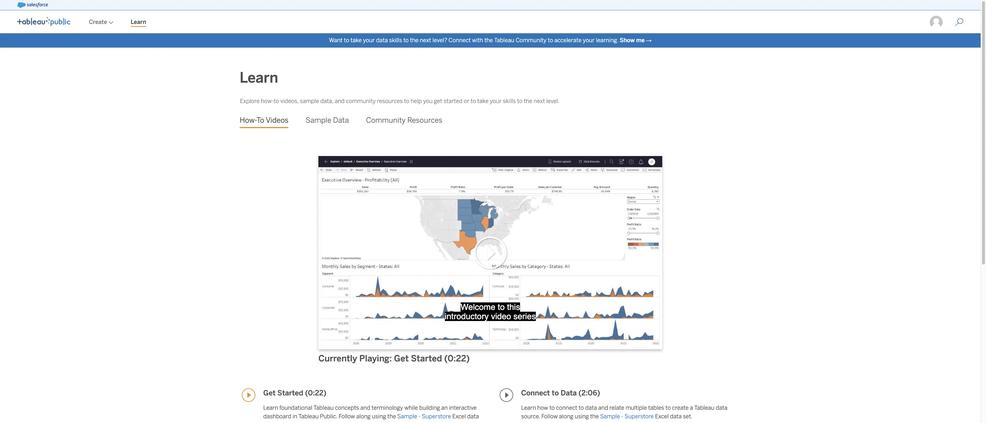 Task type: vqa. For each thing, say whether or not it's contained in the screenshot.
"Selected language" element
no



Task type: locate. For each thing, give the bounding box(es) containing it.
set.
[[683, 414, 693, 420], [263, 422, 273, 424]]

along down concepts at the bottom of the page
[[357, 414, 371, 420]]

how-to videos link
[[240, 111, 289, 130]]

0 horizontal spatial sample - superstore link
[[398, 414, 451, 420]]

and for connect to data (2:06)
[[599, 405, 609, 412]]

2 sample - superstore link from the left
[[600, 414, 654, 420]]

logo image
[[17, 17, 70, 26]]

next
[[420, 37, 432, 44], [534, 98, 545, 105]]

next left level?
[[420, 37, 432, 44]]

to right connect
[[579, 405, 584, 412]]

1 horizontal spatial and
[[361, 405, 370, 412]]

to
[[344, 37, 349, 44], [404, 37, 409, 44], [548, 37, 553, 44], [274, 98, 279, 105], [404, 98, 410, 105], [471, 98, 476, 105], [518, 98, 523, 105], [552, 389, 559, 398], [550, 405, 555, 412], [579, 405, 584, 412], [666, 405, 671, 412]]

connect left with
[[449, 37, 471, 44]]

sample
[[306, 116, 332, 125], [398, 414, 417, 420], [600, 414, 620, 420]]

interactive
[[449, 405, 477, 412]]

accelerate
[[555, 37, 582, 44]]

your right or
[[490, 98, 502, 105]]

1 vertical spatial set.
[[263, 422, 273, 424]]

0 horizontal spatial follow
[[339, 414, 355, 420]]

along inside learn foundational tableau concepts and terminology while building an interactive dashboard in tableau public. follow along using the
[[357, 414, 371, 420]]

1 horizontal spatial take
[[478, 98, 489, 105]]

to
[[257, 116, 264, 125]]

multiple
[[626, 405, 647, 412]]

superstore for sample - superstore
[[422, 414, 451, 420]]

your left "learning."
[[583, 37, 595, 44]]

excel down interactive on the left
[[453, 414, 466, 420]]

get right play video icon
[[263, 389, 276, 398]]

explore how-to videos, sample data, and community resources to help you get started or to take your skills to the next level.
[[240, 98, 560, 105]]

2 using from the left
[[575, 414, 589, 420]]

started
[[411, 354, 442, 364], [278, 389, 304, 398]]

1 horizontal spatial your
[[490, 98, 502, 105]]

1 vertical spatial take
[[478, 98, 489, 105]]

the inside learn foundational tableau concepts and terminology while building an interactive dashboard in tableau public. follow along using the
[[388, 414, 396, 420]]

0 horizontal spatial -
[[419, 414, 421, 420]]

0 horizontal spatial your
[[363, 37, 375, 44]]

resources
[[408, 116, 443, 125]]

superstore down multiple
[[625, 414, 654, 420]]

using inside the learn how to connect to data and relate multiple tables to create a tableau data source. follow along using the
[[575, 414, 589, 420]]

create button
[[80, 11, 122, 33]]

play video image
[[242, 389, 256, 402]]

excel down tables in the right bottom of the page
[[656, 414, 669, 420]]

learn link
[[122, 11, 155, 33]]

excel
[[453, 414, 466, 420], [656, 414, 669, 420]]

- down relate
[[622, 414, 624, 420]]

set. down a
[[683, 414, 693, 420]]

0 vertical spatial connect
[[449, 37, 471, 44]]

0 horizontal spatial using
[[372, 414, 386, 420]]

and up excel data set.
[[361, 405, 370, 412]]

0 horizontal spatial data
[[333, 116, 349, 125]]

terminology
[[372, 405, 403, 412]]

help
[[411, 98, 422, 105]]

0 horizontal spatial connect
[[449, 37, 471, 44]]

tableau inside the learn how to connect to data and relate multiple tables to create a tableau data source. follow along using the
[[695, 405, 715, 412]]

take right want
[[351, 37, 362, 44]]

0 horizontal spatial and
[[335, 98, 345, 105]]

sample
[[300, 98, 319, 105]]

0 vertical spatial skills
[[389, 37, 402, 44]]

learn foundational tableau concepts and terminology while building an interactive dashboard in tableau public. follow along using the
[[263, 405, 477, 420]]

superstore down building
[[422, 414, 451, 420]]

the inside the learn how to connect to data and relate multiple tables to create a tableau data source. follow along using the
[[591, 414, 599, 420]]

2 superstore from the left
[[625, 414, 654, 420]]

tableau right a
[[695, 405, 715, 412]]

to right how
[[550, 405, 555, 412]]

go to search image
[[947, 18, 973, 27]]

tableau
[[494, 37, 515, 44], [314, 405, 334, 412], [695, 405, 715, 412], [299, 414, 319, 420]]

0 vertical spatial data
[[333, 116, 349, 125]]

along inside the learn how to connect to data and relate multiple tables to create a tableau data source. follow along using the
[[559, 414, 574, 420]]

and
[[335, 98, 345, 105], [361, 405, 370, 412], [599, 405, 609, 412]]

want to take your data skills to the next level? connect with the tableau community to accelerate your learning. show me →
[[329, 37, 652, 44]]

2 horizontal spatial and
[[599, 405, 609, 412]]

connect
[[449, 37, 471, 44], [522, 389, 550, 398]]

concepts
[[335, 405, 359, 412]]

0 horizontal spatial superstore
[[422, 414, 451, 420]]

your for explore how-to videos, sample data, and community resources to help you get started or to take your skills to the next level.
[[490, 98, 502, 105]]

data down "data,"
[[333, 116, 349, 125]]

2 along from the left
[[559, 414, 574, 420]]

and inside learn foundational tableau concepts and terminology while building an interactive dashboard in tableau public. follow along using the
[[361, 405, 370, 412]]

relate
[[610, 405, 625, 412]]

to left 'videos,'
[[274, 98, 279, 105]]

1 horizontal spatial community
[[516, 37, 547, 44]]

1 horizontal spatial along
[[559, 414, 574, 420]]

foundational
[[280, 405, 313, 412]]

the down terminology
[[388, 414, 396, 420]]

1 horizontal spatial using
[[575, 414, 589, 420]]

sample down while
[[398, 414, 417, 420]]

1 horizontal spatial skills
[[503, 98, 516, 105]]

follow down how
[[542, 414, 558, 420]]

1 horizontal spatial excel
[[656, 414, 669, 420]]

sample - superstore link down multiple
[[600, 414, 654, 420]]

learn inside the learn how to connect to data and relate multiple tables to create a tableau data source. follow along using the
[[522, 405, 536, 412]]

data inside excel data set.
[[468, 414, 479, 420]]

(0:22)
[[445, 354, 470, 364], [305, 389, 327, 398]]

1 horizontal spatial connect
[[522, 389, 550, 398]]

0 vertical spatial next
[[420, 37, 432, 44]]

get right playing:
[[394, 354, 409, 364]]

community
[[516, 37, 547, 44], [366, 116, 406, 125]]

follow down concepts at the bottom of the page
[[339, 414, 355, 420]]

an
[[442, 405, 448, 412]]

while
[[405, 405, 418, 412]]

data
[[333, 116, 349, 125], [561, 389, 577, 398]]

terry.turtle image
[[930, 15, 944, 29]]

along down connect
[[559, 414, 574, 420]]

a
[[690, 405, 694, 412]]

your right want
[[363, 37, 375, 44]]

using
[[372, 414, 386, 420], [575, 414, 589, 420]]

1 vertical spatial started
[[278, 389, 304, 398]]

take right or
[[478, 98, 489, 105]]

get
[[394, 354, 409, 364], [263, 389, 276, 398]]

to right or
[[471, 98, 476, 105]]

(2:06)
[[579, 389, 601, 398]]

1 vertical spatial (0:22)
[[305, 389, 327, 398]]

sample - superstore link for connect to data (2:06)
[[600, 414, 654, 420]]

show me link
[[620, 37, 645, 44]]

community
[[346, 98, 376, 105]]

tableau up public.
[[314, 405, 334, 412]]

sample - superstore link
[[398, 414, 451, 420], [600, 414, 654, 420]]

set. down dashboard
[[263, 422, 273, 424]]

1 vertical spatial data
[[561, 389, 577, 398]]

0 horizontal spatial excel
[[453, 414, 466, 420]]

and right "data,"
[[335, 98, 345, 105]]

-
[[419, 414, 421, 420], [622, 414, 624, 420]]

1 horizontal spatial next
[[534, 98, 545, 105]]

and left relate
[[599, 405, 609, 412]]

me
[[637, 37, 645, 44]]

create
[[89, 19, 107, 25]]

sample data link
[[306, 111, 349, 130]]

get
[[434, 98, 443, 105]]

tableau right with
[[494, 37, 515, 44]]

1 using from the left
[[372, 414, 386, 420]]

using down terminology
[[372, 414, 386, 420]]

data,
[[321, 98, 334, 105]]

sample - superstore excel data set.
[[600, 414, 693, 420]]

using down connect
[[575, 414, 589, 420]]

0 horizontal spatial sample
[[306, 116, 332, 125]]

sample for sample data
[[306, 116, 332, 125]]

to up connect
[[552, 389, 559, 398]]

1 horizontal spatial follow
[[542, 414, 558, 420]]

your
[[363, 37, 375, 44], [583, 37, 595, 44], [490, 98, 502, 105]]

0 vertical spatial take
[[351, 37, 362, 44]]

1 horizontal spatial set.
[[683, 414, 693, 420]]

0 horizontal spatial community
[[366, 116, 406, 125]]

connect up how
[[522, 389, 550, 398]]

excel inside excel data set.
[[453, 414, 466, 420]]

1 follow from the left
[[339, 414, 355, 420]]

1 horizontal spatial started
[[411, 354, 442, 364]]

1 vertical spatial connect
[[522, 389, 550, 398]]

dashboard
[[263, 414, 292, 420]]

1 superstore from the left
[[422, 414, 451, 420]]

2 - from the left
[[622, 414, 624, 420]]

to right tables in the right bottom of the page
[[666, 405, 671, 412]]

superstore
[[422, 414, 451, 420], [625, 414, 654, 420]]

1 horizontal spatial data
[[561, 389, 577, 398]]

1 - from the left
[[419, 414, 421, 420]]

sample down "data,"
[[306, 116, 332, 125]]

0 vertical spatial (0:22)
[[445, 354, 470, 364]]

the
[[410, 37, 419, 44], [485, 37, 493, 44], [524, 98, 533, 105], [388, 414, 396, 420], [591, 414, 599, 420]]

0 horizontal spatial set.
[[263, 422, 273, 424]]

2 horizontal spatial your
[[583, 37, 595, 44]]

resources
[[377, 98, 403, 105]]

0 horizontal spatial along
[[357, 414, 371, 420]]

1 sample - superstore link from the left
[[398, 414, 451, 420]]

0 vertical spatial community
[[516, 37, 547, 44]]

1 horizontal spatial -
[[622, 414, 624, 420]]

1 horizontal spatial sample
[[398, 414, 417, 420]]

1 horizontal spatial get
[[394, 354, 409, 364]]

sample down relate
[[600, 414, 620, 420]]

sample - superstore link down building
[[398, 414, 451, 420]]

- down building
[[419, 414, 421, 420]]

take
[[351, 37, 362, 44], [478, 98, 489, 105]]

1 vertical spatial get
[[263, 389, 276, 398]]

in
[[293, 414, 298, 420]]

data
[[376, 37, 388, 44], [586, 405, 597, 412], [716, 405, 728, 412], [468, 414, 479, 420], [670, 414, 682, 420]]

skills
[[389, 37, 402, 44], [503, 98, 516, 105]]

and inside the learn how to connect to data and relate multiple tables to create a tableau data source. follow along using the
[[599, 405, 609, 412]]

level.
[[547, 98, 560, 105]]

follow
[[339, 414, 355, 420], [542, 414, 558, 420]]

1 horizontal spatial superstore
[[625, 414, 654, 420]]

to left level?
[[404, 37, 409, 44]]

1 excel from the left
[[453, 414, 466, 420]]

data up connect
[[561, 389, 577, 398]]

2 follow from the left
[[542, 414, 558, 420]]

1 vertical spatial community
[[366, 116, 406, 125]]

play video image
[[500, 389, 514, 402]]

data inside the sample data link
[[333, 116, 349, 125]]

1 along from the left
[[357, 414, 371, 420]]

currently
[[319, 354, 357, 364]]

learn
[[131, 19, 146, 25], [240, 69, 278, 86], [263, 405, 278, 412], [522, 405, 536, 412]]

community resources
[[366, 116, 443, 125]]

0 horizontal spatial next
[[420, 37, 432, 44]]

the down (2:06)
[[591, 414, 599, 420]]

along
[[357, 414, 371, 420], [559, 414, 574, 420]]

and for learn
[[335, 98, 345, 105]]

your for want to take your data skills to the next level? connect with the tableau community to accelerate your learning. show me →
[[583, 37, 595, 44]]

2 excel from the left
[[656, 414, 669, 420]]

next left level.
[[534, 98, 545, 105]]

1 horizontal spatial sample - superstore link
[[600, 414, 654, 420]]

follow inside learn foundational tableau concepts and terminology while building an interactive dashboard in tableau public. follow along using the
[[339, 414, 355, 420]]

how-
[[240, 116, 257, 125]]

level?
[[433, 37, 448, 44]]

or
[[464, 98, 470, 105]]

salesforce logo image
[[17, 2, 48, 8]]



Task type: describe. For each thing, give the bounding box(es) containing it.
0 vertical spatial get
[[394, 354, 409, 364]]

1 horizontal spatial (0:22)
[[445, 354, 470, 364]]

you
[[423, 98, 433, 105]]

learning.
[[596, 37, 619, 44]]

0 vertical spatial set.
[[683, 414, 693, 420]]

1 vertical spatial skills
[[503, 98, 516, 105]]

create
[[673, 405, 689, 412]]

learn inside learn foundational tableau concepts and terminology while building an interactive dashboard in tableau public. follow along using the
[[263, 405, 278, 412]]

0 vertical spatial started
[[411, 354, 442, 364]]

community resources link
[[366, 111, 443, 130]]

the left level.
[[524, 98, 533, 105]]

set. inside excel data set.
[[263, 422, 273, 424]]

0 horizontal spatial skills
[[389, 37, 402, 44]]

connect to data (2:06)
[[522, 389, 601, 398]]

started
[[444, 98, 463, 105]]

the left level?
[[410, 37, 419, 44]]

superstore for sample - superstore excel data set.
[[625, 414, 654, 420]]

public.
[[320, 414, 338, 420]]

how-to videos
[[240, 116, 289, 125]]

sample - superstore link for get started (0:22)
[[398, 414, 451, 420]]

using inside learn foundational tableau concepts and terminology while building an interactive dashboard in tableau public. follow along using the
[[372, 414, 386, 420]]

get started (0:22)
[[263, 389, 327, 398]]

sample for sample - superstore
[[398, 414, 417, 420]]

1 vertical spatial next
[[534, 98, 545, 105]]

building
[[420, 405, 440, 412]]

0 horizontal spatial take
[[351, 37, 362, 44]]

to left the accelerate
[[548, 37, 553, 44]]

videos
[[266, 116, 289, 125]]

community inside 'link'
[[366, 116, 406, 125]]

tables
[[649, 405, 665, 412]]

the right with
[[485, 37, 493, 44]]

to right want
[[344, 37, 349, 44]]

follow inside the learn how to connect to data and relate multiple tables to create a tableau data source. follow along using the
[[542, 414, 558, 420]]

learn how to connect to data and relate multiple tables to create a tableau data source. follow along using the
[[522, 405, 728, 420]]

to left level.
[[518, 98, 523, 105]]

excel data set.
[[263, 414, 479, 424]]

- for sample - superstore
[[419, 414, 421, 420]]

with
[[472, 37, 483, 44]]

- for sample - superstore excel data set.
[[622, 414, 624, 420]]

0 horizontal spatial started
[[278, 389, 304, 398]]

0 horizontal spatial (0:22)
[[305, 389, 327, 398]]

tableau right the in
[[299, 414, 319, 420]]

2 horizontal spatial sample
[[600, 414, 620, 420]]

how-
[[261, 98, 274, 105]]

playing:
[[360, 354, 392, 364]]

currently playing: get started (0:22)
[[319, 354, 470, 364]]

how
[[538, 405, 549, 412]]

want
[[329, 37, 343, 44]]

0 horizontal spatial get
[[263, 389, 276, 398]]

→
[[646, 37, 652, 44]]

connect
[[556, 405, 578, 412]]

videos,
[[281, 98, 299, 105]]

show
[[620, 37, 635, 44]]

to left help
[[404, 98, 410, 105]]

sample data
[[306, 116, 349, 125]]

source.
[[522, 414, 541, 420]]

explore
[[240, 98, 260, 105]]

sample - superstore
[[398, 414, 451, 420]]



